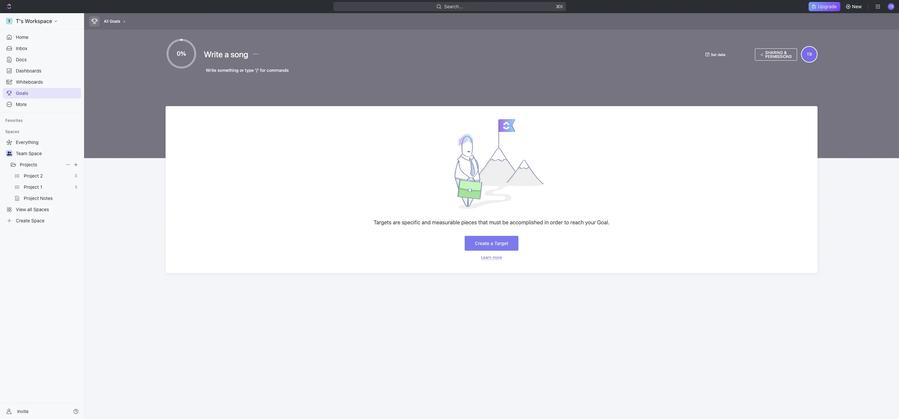 Task type: vqa. For each thing, say whether or not it's contained in the screenshot.
"Docs" link
yes



Task type: describe. For each thing, give the bounding box(es) containing it.
⌘k
[[556, 4, 563, 9]]

t
[[8, 19, 11, 24]]

your
[[585, 220, 596, 226]]

must
[[489, 220, 501, 226]]

create a target
[[475, 241, 509, 246]]

view all spaces link
[[3, 205, 80, 215]]

inbox link
[[3, 43, 81, 54]]

learn more
[[481, 256, 502, 260]]

dashboards link
[[3, 66, 81, 76]]

invite
[[17, 409, 29, 415]]

song
[[231, 49, 248, 59]]

targets
[[374, 220, 392, 226]]

are
[[393, 220, 401, 226]]

project for project 1
[[24, 184, 39, 190]]

all goals link
[[102, 17, 122, 26]]

pieces
[[461, 220, 477, 226]]

project for project 2
[[24, 173, 39, 179]]

3 for 1
[[75, 185, 77, 190]]

all goals
[[104, 19, 120, 24]]

write
[[204, 49, 223, 59]]

targets are specific and measurable pieces that must be accomplished in order to reach your goal.
[[374, 220, 610, 226]]

reach
[[571, 220, 584, 226]]

0 horizontal spatial spaces
[[5, 129, 19, 134]]

project 1 link
[[24, 182, 72, 193]]

whiteboards link
[[3, 77, 81, 87]]

more
[[493, 256, 502, 260]]

tree inside sidebar navigation
[[3, 137, 81, 226]]

team space
[[16, 151, 42, 156]]

specific
[[402, 220, 421, 226]]

t's workspace, , element
[[6, 18, 13, 24]]

sharing & permissions
[[766, 50, 792, 59]]

new button
[[843, 1, 866, 12]]

projects
[[20, 162, 37, 168]]

create space
[[16, 218, 45, 224]]

create
[[16, 218, 30, 224]]

2
[[40, 173, 43, 179]]

set date button
[[702, 50, 752, 59]]

create space link
[[3, 216, 80, 226]]

project for project notes
[[24, 196, 39, 201]]

space for team space
[[29, 151, 42, 156]]

set
[[711, 52, 717, 57]]

new
[[852, 4, 862, 9]]

write a song
[[204, 49, 250, 59]]

t's workspace
[[16, 18, 52, 24]]

team space link
[[16, 148, 80, 159]]

to
[[564, 220, 569, 226]]

project 2 link
[[24, 171, 72, 181]]

home
[[16, 34, 28, 40]]

project 2
[[24, 173, 43, 179]]

workspace
[[25, 18, 52, 24]]

sidebar navigation
[[0, 13, 85, 420]]

order
[[550, 220, 563, 226]]

goals
[[16, 90, 28, 96]]

upgrade link
[[809, 2, 841, 11]]

learn more link
[[481, 256, 502, 260]]

goals link
[[3, 88, 81, 99]]

set date
[[711, 52, 726, 57]]

accomplished
[[510, 220, 543, 226]]

favorites
[[5, 118, 23, 123]]



Task type: locate. For each thing, give the bounding box(es) containing it.
inbox
[[16, 46, 27, 51]]

favorites button
[[3, 117, 25, 125]]

everything
[[16, 140, 38, 145]]

0 horizontal spatial tb button
[[801, 46, 818, 63]]

project notes
[[24, 196, 53, 201]]

project left 2
[[24, 173, 39, 179]]

tb button
[[886, 1, 897, 12], [801, 46, 818, 63]]

all
[[27, 207, 32, 212]]

that
[[479, 220, 488, 226]]

and
[[422, 220, 431, 226]]

3 up project notes link
[[75, 185, 77, 190]]

spaces down "favorites" button
[[5, 129, 19, 134]]

project notes link
[[24, 193, 80, 204]]

2 vertical spatial project
[[24, 196, 39, 201]]

view all spaces
[[16, 207, 49, 212]]

permissions
[[766, 54, 792, 59]]

notes
[[40, 196, 53, 201]]

dashboards
[[16, 68, 41, 74]]

0 vertical spatial 3
[[75, 174, 77, 179]]

1 horizontal spatial tb
[[889, 4, 894, 8]]

1 project from the top
[[24, 173, 39, 179]]

space
[[29, 151, 42, 156], [31, 218, 45, 224]]

t's
[[16, 18, 23, 24]]

date
[[718, 52, 726, 57]]

1 vertical spatial tb
[[807, 52, 812, 57]]

a
[[225, 49, 229, 59]]

0 vertical spatial tb
[[889, 4, 894, 8]]

project left 1
[[24, 184, 39, 190]]

0 horizontal spatial tb
[[807, 52, 812, 57]]

1 horizontal spatial spaces
[[33, 207, 49, 212]]

whiteboards
[[16, 79, 43, 85]]

1 vertical spatial project
[[24, 184, 39, 190]]

docs
[[16, 57, 27, 62]]

3 for 2
[[75, 174, 77, 179]]

project
[[24, 173, 39, 179], [24, 184, 39, 190], [24, 196, 39, 201]]

0 vertical spatial tb button
[[886, 1, 897, 12]]

more
[[16, 102, 27, 107]]

2 project from the top
[[24, 184, 39, 190]]

1 3 from the top
[[75, 174, 77, 179]]

0 vertical spatial project
[[24, 173, 39, 179]]

be
[[503, 220, 509, 226]]

1 horizontal spatial tb button
[[886, 1, 897, 12]]

1 vertical spatial spaces
[[33, 207, 49, 212]]

measurable
[[432, 220, 460, 226]]

project up view all spaces
[[24, 196, 39, 201]]

space down everything link
[[29, 151, 42, 156]]

in
[[545, 220, 549, 226]]

3
[[75, 174, 77, 179], [75, 185, 77, 190]]

1 vertical spatial 3
[[75, 185, 77, 190]]

1 vertical spatial space
[[31, 218, 45, 224]]

view
[[16, 207, 26, 212]]

user group image
[[7, 152, 12, 156]]

tb
[[889, 4, 894, 8], [807, 52, 812, 57]]

3 right project 2 link
[[75, 174, 77, 179]]

spaces
[[5, 129, 19, 134], [33, 207, 49, 212]]

1
[[40, 184, 42, 190]]

team
[[16, 151, 27, 156]]

goal.
[[597, 220, 610, 226]]

docs link
[[3, 54, 81, 65]]

spaces up create space link
[[33, 207, 49, 212]]

1 vertical spatial tb button
[[801, 46, 818, 63]]

&
[[784, 50, 787, 55]]

home link
[[3, 32, 81, 43]]

tree containing everything
[[3, 137, 81, 226]]

3 project from the top
[[24, 196, 39, 201]]

search...
[[444, 4, 463, 9]]

learn
[[481, 256, 492, 260]]

0 vertical spatial space
[[29, 151, 42, 156]]

space down view all spaces link
[[31, 218, 45, 224]]

2 3 from the top
[[75, 185, 77, 190]]

upgrade
[[818, 4, 837, 9]]

tree
[[3, 137, 81, 226]]

0 vertical spatial spaces
[[5, 129, 19, 134]]

everything link
[[3, 137, 80, 148]]

space for create space
[[31, 218, 45, 224]]

projects link
[[20, 160, 63, 170]]

project 1
[[24, 184, 42, 190]]

more button
[[3, 99, 81, 110]]

sharing
[[766, 50, 783, 55]]



